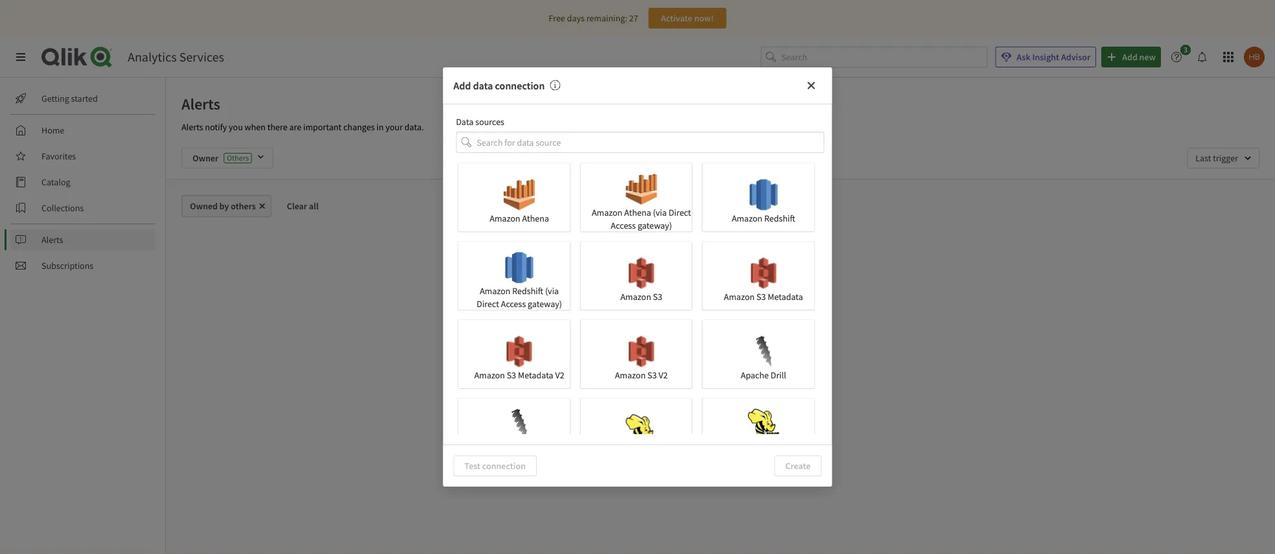 Task type: vqa. For each thing, say whether or not it's contained in the screenshot.
filters
yes



Task type: describe. For each thing, give the bounding box(es) containing it.
in
[[377, 121, 384, 133]]

amazon s3 button
[[580, 242, 693, 310]]

all
[[309, 200, 319, 212]]

amazon athena image
[[504, 179, 535, 210]]

direct for amazon athena (via direct access gateway)
[[668, 207, 691, 218]]

0 vertical spatial alerts
[[182, 94, 220, 113]]

find
[[780, 355, 795, 367]]

apache hive (via direct access gateway) image
[[748, 409, 779, 439]]

Search for data source text field
[[477, 132, 824, 153]]

last trigger image
[[1187, 148, 1260, 169]]

catalog link
[[10, 172, 156, 193]]

ask insight advisor
[[1017, 51, 1091, 63]]

amazon redshift (via direct access gateway) button
[[458, 242, 571, 310]]

amazon redshift (via direct access gateway)
[[476, 285, 562, 310]]

amazon for amazon athena
[[489, 212, 520, 224]]

data
[[473, 79, 493, 92]]

by
[[220, 200, 229, 212]]

found
[[739, 338, 765, 351]]

amazon athena (via direct access gateway) button
[[580, 163, 693, 232]]

amazon s3
[[620, 291, 662, 302]]

amazon for amazon s3
[[620, 291, 651, 302]]

amazon for amazon redshift
[[732, 212, 762, 224]]

results
[[706, 338, 737, 351]]

amazon for amazon s3 v2
[[615, 369, 646, 381]]

ask
[[1017, 51, 1031, 63]]

now!
[[694, 12, 714, 24]]

analytics services
[[128, 49, 224, 65]]

sources
[[475, 116, 504, 128]]

access for redshift
[[501, 298, 526, 310]]

subscriptions
[[41, 260, 94, 272]]

free
[[549, 12, 565, 24]]

Search text field
[[782, 46, 988, 68]]

add data connection
[[454, 79, 545, 92]]

clear all button
[[277, 195, 329, 217]]

athena for amazon athena
[[522, 212, 549, 224]]

no
[[692, 338, 704, 351]]

gateway) for redshift
[[528, 298, 562, 310]]

1 vertical spatial alerts
[[182, 121, 203, 133]]

apache hive image
[[626, 415, 657, 446]]

amazon for amazon s3 metadata v2
[[474, 369, 505, 381]]

s3 for amazon s3 metadata v2
[[507, 369, 516, 381]]

amazon s3 metadata button
[[702, 242, 815, 310]]

amazon for amazon athena (via direct access gateway)
[[592, 207, 622, 218]]

s3 for amazon s3 metadata
[[756, 291, 766, 302]]

you inside no results found try adjusting your search or filters to find what you are looking for.
[[692, 368, 706, 380]]

alerts link
[[10, 230, 156, 250]]

when
[[245, 121, 266, 133]]

free days remaining: 27
[[549, 12, 638, 24]]

amazon athena
[[489, 212, 549, 224]]

or
[[738, 355, 746, 367]]

owned
[[190, 200, 218, 212]]

27
[[629, 12, 638, 24]]

amazon s3 metadata v2
[[474, 369, 564, 381]]

metadata for amazon s3 metadata
[[768, 291, 803, 302]]

to
[[771, 355, 779, 367]]

amazon s3 v2 image
[[626, 336, 657, 367]]

amazon for amazon s3 metadata
[[724, 291, 755, 302]]

amazon s3 image
[[626, 258, 657, 289]]

ask insight advisor button
[[996, 47, 1097, 67]]

data.
[[405, 121, 424, 133]]

drill
[[771, 369, 786, 381]]

home link
[[10, 120, 156, 141]]

data
[[456, 116, 474, 128]]

getting started link
[[10, 88, 156, 109]]

getting started
[[41, 93, 98, 104]]

metadata for amazon s3 metadata v2
[[518, 369, 553, 381]]

getting
[[41, 93, 69, 104]]

filters
[[747, 355, 769, 367]]

owned by others
[[190, 200, 256, 212]]

home
[[41, 124, 64, 136]]

apache
[[741, 369, 769, 381]]

amazon s3 metadata v2 image
[[504, 336, 535, 367]]

amazon redshift
[[732, 212, 795, 224]]

what
[[797, 355, 816, 367]]

activate
[[661, 12, 693, 24]]

amazon athena (via direct access gateway) image
[[626, 174, 657, 205]]

favorites link
[[10, 146, 156, 167]]

collections link
[[10, 198, 156, 219]]

amazon redshift image
[[748, 179, 779, 210]]



Task type: locate. For each thing, give the bounding box(es) containing it.
amazon inside amazon s3 button
[[620, 291, 651, 302]]

direct for amazon redshift (via direct access gateway)
[[476, 298, 499, 310]]

0 horizontal spatial your
[[386, 121, 403, 133]]

amazon inside amazon s3 metadata button
[[724, 291, 755, 302]]

(via
[[653, 207, 667, 218], [545, 285, 559, 297]]

gateway) inside amazon athena (via direct access gateway)
[[637, 220, 672, 231]]

are
[[289, 121, 301, 133], [708, 368, 720, 380]]

amazon s3 metadata v2 button
[[458, 320, 571, 388]]

started
[[71, 93, 98, 104]]

1 horizontal spatial v2
[[659, 369, 668, 381]]

collections
[[41, 202, 84, 214]]

search
[[711, 355, 736, 367]]

analytics
[[128, 49, 177, 65]]

0 horizontal spatial access
[[501, 298, 526, 310]]

subscriptions link
[[10, 255, 156, 276]]

access inside amazon athena (via direct access gateway)
[[611, 220, 636, 231]]

there
[[267, 121, 287, 133]]

2 v2 from the left
[[659, 369, 668, 381]]

1 vertical spatial redshift
[[512, 285, 543, 297]]

0 vertical spatial are
[[289, 121, 301, 133]]

gateway) inside amazon redshift (via direct access gateway)
[[528, 298, 562, 310]]

1 vertical spatial you
[[692, 368, 706, 380]]

amazon
[[592, 207, 622, 218], [489, 212, 520, 224], [732, 212, 762, 224], [480, 285, 510, 297], [620, 291, 651, 302], [724, 291, 755, 302], [474, 369, 505, 381], [615, 369, 646, 381]]

amazon inside amazon athena button
[[489, 212, 520, 224]]

amazon s3 v2
[[615, 369, 668, 381]]

metadata
[[768, 291, 803, 302], [518, 369, 553, 381]]

apache drill image
[[748, 336, 779, 367]]

0 horizontal spatial direct
[[476, 298, 499, 310]]

apache drill (via direct access gateway) image
[[504, 409, 535, 440]]

0 vertical spatial direct
[[668, 207, 691, 218]]

0 vertical spatial your
[[386, 121, 403, 133]]

1 vertical spatial gateway)
[[528, 298, 562, 310]]

adjusting
[[655, 355, 690, 367]]

amazon redshift (via direct access gateway) image
[[504, 252, 535, 283]]

for.
[[752, 368, 765, 380]]

redshift for amazon redshift (via direct access gateway)
[[512, 285, 543, 297]]

amazon s3 metadata image
[[748, 258, 779, 289]]

activate now!
[[661, 12, 714, 24]]

are inside no results found try adjusting your search or filters to find what you are looking for.
[[708, 368, 720, 380]]

alerts up notify
[[182, 94, 220, 113]]

0 vertical spatial metadata
[[768, 291, 803, 302]]

alerts
[[182, 94, 220, 113], [182, 121, 203, 133], [41, 234, 63, 246]]

direct inside amazon redshift (via direct access gateway)
[[476, 298, 499, 310]]

0 vertical spatial redshift
[[764, 212, 795, 224]]

1 vertical spatial (via
[[545, 285, 559, 297]]

amazon inside amazon s3 v2 button
[[615, 369, 646, 381]]

1 vertical spatial are
[[708, 368, 720, 380]]

your down no
[[692, 355, 709, 367]]

access
[[611, 220, 636, 231], [501, 298, 526, 310]]

redshift for amazon redshift
[[764, 212, 795, 224]]

amazon for amazon redshift (via direct access gateway)
[[480, 285, 510, 297]]

1 horizontal spatial your
[[692, 355, 709, 367]]

amazon s3 metadata
[[724, 291, 803, 302]]

(via inside amazon redshift (via direct access gateway)
[[545, 285, 559, 297]]

activate now! link
[[649, 8, 727, 29]]

access down amazon redshift (via direct access gateway) image
[[501, 298, 526, 310]]

your inside no results found try adjusting your search or filters to find what you are looking for.
[[692, 355, 709, 367]]

v2
[[555, 369, 564, 381], [659, 369, 668, 381]]

gateway) down amazon redshift (via direct access gateway) image
[[528, 298, 562, 310]]

insight
[[1033, 51, 1060, 63]]

apache drill button
[[702, 320, 815, 388]]

add
[[454, 79, 471, 92]]

redshift down amazon redshift image
[[764, 212, 795, 224]]

metadata down amazon s3 metadata v2 image
[[518, 369, 553, 381]]

0 horizontal spatial gateway)
[[528, 298, 562, 310]]

looking
[[722, 368, 751, 380]]

alerts up subscriptions
[[41, 234, 63, 246]]

0 horizontal spatial athena
[[522, 212, 549, 224]]

navigation pane element
[[0, 83, 165, 281]]

gateway) down amazon athena (via direct access gateway) image
[[637, 220, 672, 231]]

direct inside amazon athena (via direct access gateway)
[[668, 207, 691, 218]]

redshift inside amazon redshift (via direct access gateway)
[[512, 285, 543, 297]]

s3 down the amazon s3 image
[[653, 291, 662, 302]]

1 vertical spatial your
[[692, 355, 709, 367]]

are down search
[[708, 368, 720, 380]]

important
[[303, 121, 342, 133]]

(via for redshift
[[545, 285, 559, 297]]

s3 inside button
[[647, 369, 657, 381]]

alerts left notify
[[182, 121, 203, 133]]

athena
[[624, 207, 651, 218], [522, 212, 549, 224]]

2 vertical spatial alerts
[[41, 234, 63, 246]]

1 vertical spatial metadata
[[518, 369, 553, 381]]

0 horizontal spatial metadata
[[518, 369, 553, 381]]

you
[[229, 121, 243, 133], [692, 368, 706, 380]]

v2 inside button
[[555, 369, 564, 381]]

filters region
[[166, 137, 1275, 179]]

0 vertical spatial access
[[611, 220, 636, 231]]

0 vertical spatial gateway)
[[637, 220, 672, 231]]

athena down amazon athena 'icon' on the top left of the page
[[522, 212, 549, 224]]

amazon inside amazon redshift (via direct access gateway)
[[480, 285, 510, 297]]

clear
[[287, 200, 307, 212]]

athena for amazon athena (via direct access gateway)
[[624, 207, 651, 218]]

1 horizontal spatial you
[[692, 368, 706, 380]]

data sources
[[456, 116, 504, 128]]

alerts notify you when there are important changes in your data.
[[182, 121, 424, 133]]

no results found try adjusting your search or filters to find what you are looking for.
[[641, 338, 816, 380]]

1 horizontal spatial athena
[[624, 207, 651, 218]]

amazon inside "amazon redshift" button
[[732, 212, 762, 224]]

0 vertical spatial (via
[[653, 207, 667, 218]]

days
[[567, 12, 585, 24]]

amazon inside amazon athena (via direct access gateway)
[[592, 207, 622, 218]]

0 horizontal spatial are
[[289, 121, 301, 133]]

favorites
[[41, 150, 76, 162]]

searchbar element
[[761, 46, 988, 68]]

your
[[386, 121, 403, 133], [692, 355, 709, 367]]

athena down amazon athena (via direct access gateway) image
[[624, 207, 651, 218]]

advisor
[[1061, 51, 1091, 63]]

s3 down try
[[647, 369, 657, 381]]

redshift
[[764, 212, 795, 224], [512, 285, 543, 297]]

close sidebar menu image
[[16, 52, 26, 62]]

1 horizontal spatial (via
[[653, 207, 667, 218]]

amazon athena (via direct access gateway)
[[592, 207, 691, 231]]

services
[[179, 49, 224, 65]]

s3 for amazon s3
[[653, 291, 662, 302]]

1 horizontal spatial redshift
[[764, 212, 795, 224]]

apache drill
[[741, 369, 786, 381]]

v2 inside button
[[659, 369, 668, 381]]

s3 down amazon s3 metadata v2 image
[[507, 369, 516, 381]]

1 vertical spatial direct
[[476, 298, 499, 310]]

alerts inside the navigation pane element
[[41, 234, 63, 246]]

changes
[[343, 121, 375, 133]]

0 horizontal spatial v2
[[555, 369, 564, 381]]

gateway)
[[637, 220, 672, 231], [528, 298, 562, 310]]

1 horizontal spatial are
[[708, 368, 720, 380]]

access down amazon athena (via direct access gateway) image
[[611, 220, 636, 231]]

metadata down amazon s3 metadata icon
[[768, 291, 803, 302]]

gateway) for athena
[[637, 220, 672, 231]]

catalog
[[41, 176, 70, 188]]

connection
[[495, 79, 545, 92]]

(via inside amazon athena (via direct access gateway)
[[653, 207, 667, 218]]

amazon redshift button
[[702, 163, 815, 231]]

1 vertical spatial access
[[501, 298, 526, 310]]

0 vertical spatial you
[[229, 121, 243, 133]]

remaining:
[[587, 12, 627, 24]]

amazon athena button
[[458, 163, 571, 231]]

1 horizontal spatial metadata
[[768, 291, 803, 302]]

athena inside amazon athena (via direct access gateway)
[[624, 207, 651, 218]]

direct
[[668, 207, 691, 218], [476, 298, 499, 310]]

1 horizontal spatial gateway)
[[637, 220, 672, 231]]

s3
[[653, 291, 662, 302], [756, 291, 766, 302], [507, 369, 516, 381], [647, 369, 657, 381]]

1 horizontal spatial direct
[[668, 207, 691, 218]]

1 horizontal spatial access
[[611, 220, 636, 231]]

1 v2 from the left
[[555, 369, 564, 381]]

analytics services element
[[128, 49, 224, 65]]

s3 down amazon s3 metadata icon
[[756, 291, 766, 302]]

are right the there
[[289, 121, 301, 133]]

your right in
[[386, 121, 403, 133]]

0 horizontal spatial you
[[229, 121, 243, 133]]

you left when
[[229, 121, 243, 133]]

notify
[[205, 121, 227, 133]]

amazon inside amazon s3 metadata v2 button
[[474, 369, 505, 381]]

amazon s3 v2 button
[[580, 320, 693, 388]]

others
[[231, 200, 256, 212]]

0 horizontal spatial redshift
[[512, 285, 543, 297]]

owned by others button
[[182, 195, 271, 217]]

clear all
[[287, 200, 319, 212]]

you down no
[[692, 368, 706, 380]]

redshift down amazon redshift (via direct access gateway) image
[[512, 285, 543, 297]]

(via for athena
[[653, 207, 667, 218]]

try
[[641, 355, 653, 367]]

access inside amazon redshift (via direct access gateway)
[[501, 298, 526, 310]]

add data connection dialog
[[443, 68, 832, 487]]

0 horizontal spatial (via
[[545, 285, 559, 297]]

s3 for amazon s3 v2
[[647, 369, 657, 381]]

access for athena
[[611, 220, 636, 231]]



